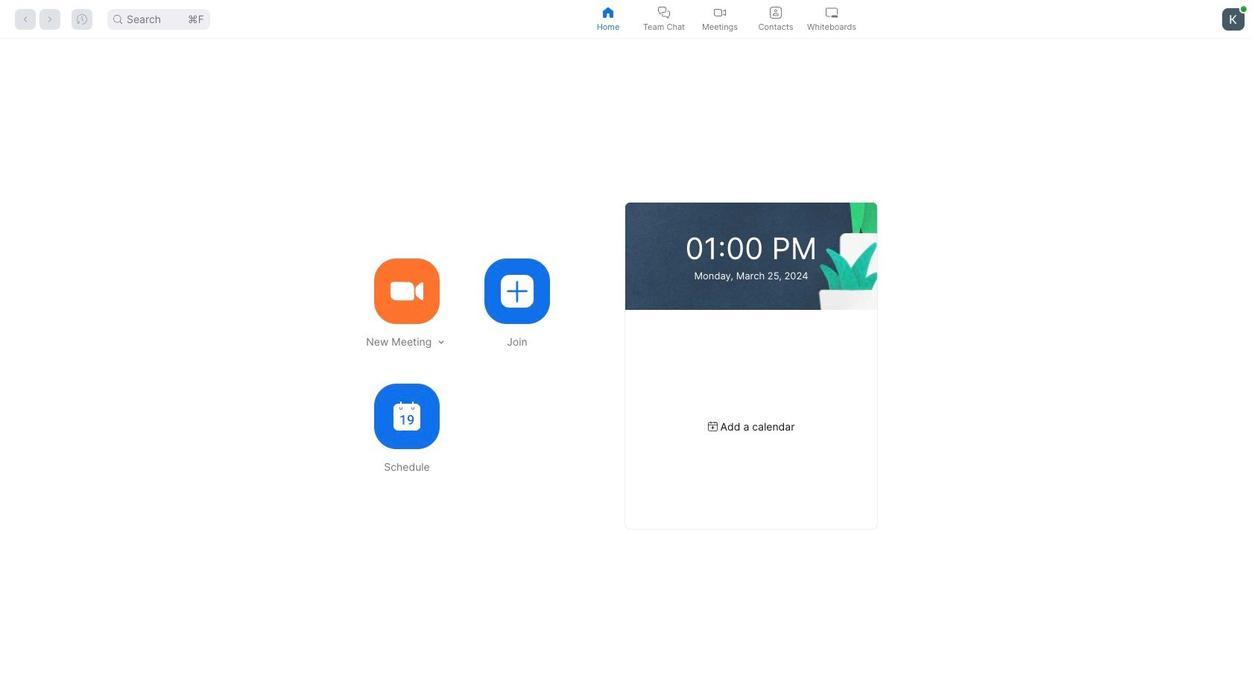 Task type: locate. For each thing, give the bounding box(es) containing it.
video camera on image
[[391, 275, 423, 307]]

team chat image
[[658, 6, 670, 18], [658, 6, 670, 18]]

video on image
[[714, 6, 726, 18], [714, 6, 726, 18]]

chevron down small image
[[436, 337, 446, 348], [436, 337, 446, 348]]

schedule image
[[394, 402, 420, 431]]

plus squircle image
[[501, 275, 534, 307]]

whiteboard small image
[[826, 6, 838, 18]]

calendar add calendar image
[[708, 422, 718, 432], [708, 422, 718, 432]]

tab panel
[[0, 39, 1252, 692]]

video camera on image
[[391, 275, 423, 307]]

magnifier image
[[113, 15, 122, 23]]

profile contact image
[[770, 6, 782, 18]]

online image
[[1241, 6, 1247, 12]]

tab list
[[580, 0, 860, 38]]

whiteboard small image
[[826, 6, 838, 18]]



Task type: describe. For each thing, give the bounding box(es) containing it.
home small image
[[602, 6, 614, 18]]

magnifier image
[[113, 15, 122, 23]]

home small image
[[602, 6, 614, 18]]

plus squircle image
[[501, 275, 534, 307]]

profile contact image
[[770, 6, 782, 18]]

online image
[[1241, 6, 1247, 12]]



Task type: vqa. For each thing, say whether or not it's contained in the screenshot.
ZOOM LOGO in the left of the page
no



